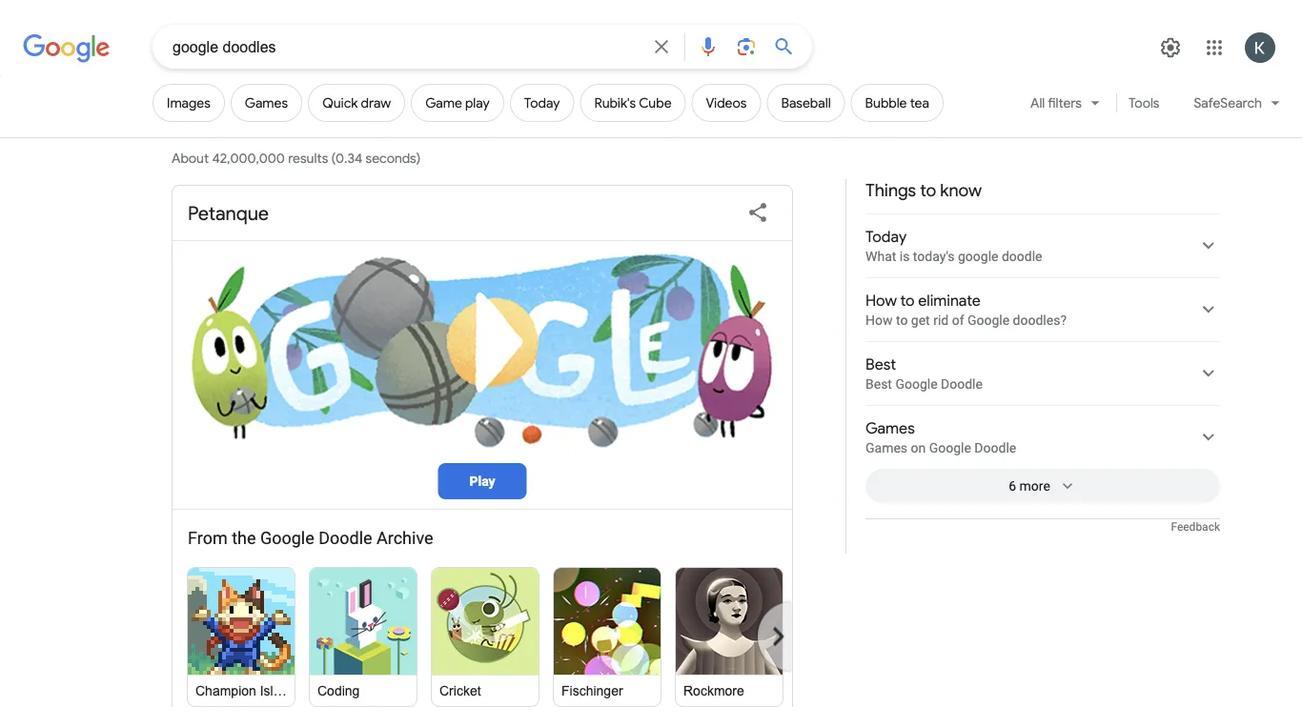Task type: locate. For each thing, give the bounding box(es) containing it.
feedback button
[[866, 520, 1220, 535]]

games link
[[231, 84, 302, 122]]

images link
[[153, 84, 225, 122]]

2 rockmore button from the top
[[676, 675, 785, 706]]

0 vertical spatial today
[[524, 95, 560, 111]]

Search search field
[[173, 36, 639, 60]]

add games element
[[245, 95, 288, 111]]

2 vertical spatial doodle
[[319, 529, 372, 549]]

how
[[866, 291, 897, 310], [866, 313, 893, 328]]

to for things
[[920, 180, 936, 201]]

games
[[245, 95, 288, 111], [866, 419, 915, 438], [866, 440, 908, 456]]

1 champion island button from the top
[[188, 568, 296, 706]]

best
[[866, 355, 896, 374]]

2 vertical spatial games
[[866, 440, 908, 456]]

add game play element
[[425, 95, 490, 111]]

0 vertical spatial how
[[866, 291, 897, 310]]

today inside today what is today's google doodle
[[866, 227, 907, 246]]

search by image image
[[735, 35, 758, 58]]

google
[[968, 313, 1010, 328], [896, 376, 938, 392], [929, 440, 971, 456], [260, 529, 314, 549]]

None search field
[[0, 24, 812, 69]]

from
[[188, 529, 228, 549]]

1 vertical spatial games
[[866, 419, 915, 438]]

play
[[465, 95, 490, 111]]

more
[[1020, 478, 1050, 494]]

today right play at left
[[524, 95, 560, 111]]

how to eliminate how to get rid of google doodles?
[[866, 291, 1067, 328]]

games for games games on google doodle
[[866, 419, 915, 438]]

to left get
[[896, 313, 908, 328]]

champion island button
[[188, 568, 296, 706], [188, 675, 296, 706]]

what
[[866, 249, 896, 264]]

1 horizontal spatial today
[[866, 227, 907, 246]]

draw
[[361, 95, 391, 111]]

games up on
[[866, 419, 915, 438]]

2 how from the top
[[866, 313, 893, 328]]

today what is today's google doodle
[[866, 227, 1043, 264]]

island
[[260, 683, 296, 698]]

bubble tea
[[865, 95, 929, 111]]

bubble tea link
[[851, 84, 944, 122]]

search by voice image
[[697, 35, 720, 58]]

best
[[866, 376, 892, 392]]

today
[[524, 95, 560, 111], [866, 227, 907, 246]]

1 vertical spatial how
[[866, 313, 893, 328]]

to
[[920, 180, 936, 201], [900, 291, 915, 310], [896, 313, 908, 328]]

champion
[[195, 683, 256, 698]]

tools button
[[1120, 84, 1168, 122]]

to left know
[[920, 180, 936, 201]]

doodle inside 'best best google doodle'
[[941, 376, 983, 392]]

doodle for best best google doodle
[[941, 376, 983, 392]]

google right best
[[896, 376, 938, 392]]

1 rockmore button from the top
[[676, 568, 785, 706]]

google image
[[23, 34, 111, 63]]

all filters button
[[1019, 84, 1113, 130]]

champion island
[[195, 683, 296, 698]]

2 champion island button from the top
[[188, 675, 296, 706]]

1 how from the top
[[866, 291, 897, 310]]

today's
[[913, 249, 955, 264]]

is
[[900, 249, 910, 264]]

rockmore button
[[676, 568, 785, 706], [676, 675, 785, 706]]

safesearch button
[[1183, 84, 1292, 130]]

tea
[[910, 95, 929, 111]]

about
[[172, 150, 209, 167]]

1 vertical spatial doodle
[[975, 440, 1016, 456]]

google right on
[[929, 440, 971, 456]]

6 more button
[[866, 469, 1220, 503]]

coding
[[317, 683, 360, 698]]

fischinger
[[562, 683, 623, 698]]

6
[[1009, 478, 1016, 494]]

doodle up "games games on google doodle" on the bottom of page
[[941, 376, 983, 392]]

doodle
[[941, 376, 983, 392], [975, 440, 1016, 456], [319, 529, 372, 549]]

best best google doodle
[[866, 355, 983, 392]]

add bubble tea element
[[865, 95, 929, 111]]

1 vertical spatial to
[[900, 291, 915, 310]]

google inside "games games on google doodle"
[[929, 440, 971, 456]]

game
[[425, 95, 462, 111]]

baseball link
[[767, 84, 845, 122]]

to up get
[[900, 291, 915, 310]]

today for today
[[524, 95, 560, 111]]

games left on
[[866, 440, 908, 456]]

42,000,000
[[212, 150, 285, 167]]

today up the what
[[866, 227, 907, 246]]

1 vertical spatial today
[[866, 227, 907, 246]]

doodle for from the google doodle archive
[[319, 529, 372, 549]]

0 vertical spatial to
[[920, 180, 936, 201]]

google right of
[[968, 313, 1010, 328]]

rubik's cube
[[595, 95, 672, 111]]

games up 42,000,000
[[245, 95, 288, 111]]

google right the
[[260, 529, 314, 549]]

doodle left "archive"
[[319, 529, 372, 549]]

2 cricket button from the top
[[432, 675, 541, 706]]

how down the what
[[866, 291, 897, 310]]

games games on google doodle
[[866, 419, 1016, 456]]

0 horizontal spatial today
[[524, 95, 560, 111]]

doodle inside from the google doodle archive link
[[319, 529, 372, 549]]

google inside 'best best google doodle'
[[896, 376, 938, 392]]

doodle up the 6
[[975, 440, 1016, 456]]

0 vertical spatial games
[[245, 95, 288, 111]]

filters
[[1048, 94, 1082, 111]]

how left get
[[866, 313, 893, 328]]

0 vertical spatial doodle
[[941, 376, 983, 392]]

from the google doodle archive row
[[173, 509, 1302, 707]]

add rubik's cube element
[[595, 95, 672, 111]]

coding button
[[310, 568, 419, 706]]

safesearch
[[1194, 94, 1262, 111]]

cricket button
[[432, 568, 541, 706], [432, 675, 541, 706]]

add today element
[[524, 95, 560, 111]]

today link
[[510, 84, 574, 122]]

add baseball element
[[781, 95, 831, 111]]



Task type: vqa. For each thing, say whether or not it's contained in the screenshot.
ft
no



Task type: describe. For each thing, give the bounding box(es) containing it.
feedback
[[1171, 521, 1220, 534]]

fischinger button
[[554, 568, 663, 706]]

videos link
[[692, 84, 761, 122]]

today for today what is today's google doodle
[[866, 227, 907, 246]]

google inside how to eliminate how to get rid of google doodles?
[[968, 313, 1010, 328]]

rubik's cube link
[[580, 84, 686, 122]]

next image
[[773, 627, 785, 646]]

(0.34
[[331, 150, 363, 167]]

google inside row
[[260, 529, 314, 549]]

quick draw
[[322, 95, 391, 111]]

videos
[[706, 95, 747, 111]]

from the google doodle archive link
[[173, 510, 792, 552]]

of
[[952, 313, 964, 328]]

6 more
[[1009, 478, 1050, 494]]

rubik's
[[595, 95, 636, 111]]

1 cricket button from the top
[[432, 568, 541, 706]]

baseball
[[781, 95, 831, 111]]

results
[[288, 150, 328, 167]]

from the google doodle archive
[[188, 529, 433, 549]]

play
[[469, 473, 495, 489]]

quick draw link
[[308, 84, 405, 122]]

cube
[[639, 95, 672, 111]]

know
[[940, 180, 982, 201]]

images
[[167, 95, 211, 111]]

game play link
[[411, 84, 504, 122]]

things
[[866, 180, 916, 201]]

rockmore
[[684, 683, 744, 698]]

seconds)
[[366, 150, 421, 167]]

things to know
[[866, 180, 982, 201]]

to for how
[[900, 291, 915, 310]]

doodles?
[[1013, 313, 1067, 328]]

play button
[[438, 463, 527, 500]]

doodle inside "games games on google doodle"
[[975, 440, 1016, 456]]

tools
[[1129, 94, 1160, 111]]

all
[[1031, 94, 1045, 111]]

doodle
[[1002, 249, 1043, 264]]

archive
[[377, 529, 433, 549]]

google
[[958, 249, 999, 264]]

2 vertical spatial to
[[896, 313, 908, 328]]

rid
[[933, 313, 949, 328]]

games for games
[[245, 95, 288, 111]]

about 42,000,000 results (0.34 seconds)
[[172, 150, 424, 167]]

get
[[911, 313, 930, 328]]

bubble
[[865, 95, 907, 111]]

on
[[911, 440, 926, 456]]

cricket
[[440, 683, 481, 698]]

all filters
[[1031, 94, 1082, 111]]

quick
[[322, 95, 358, 111]]

game play
[[425, 95, 490, 111]]

petanque
[[188, 201, 269, 225]]

eliminate
[[918, 291, 981, 310]]

add quick draw element
[[322, 95, 391, 111]]

the
[[232, 529, 256, 549]]



